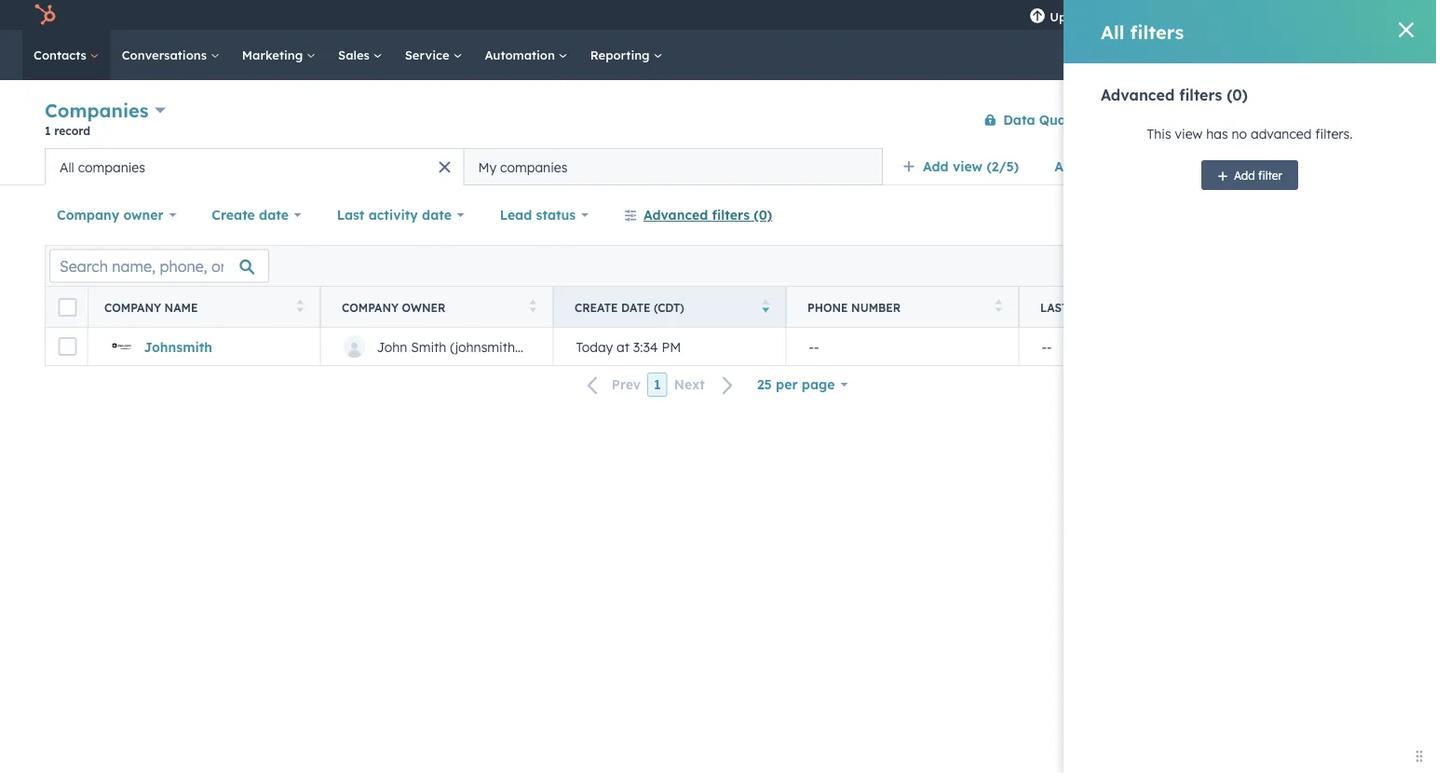 Task type: vqa. For each thing, say whether or not it's contained in the screenshot.
John
yes



Task type: locate. For each thing, give the bounding box(es) containing it.
last inside popup button
[[337, 207, 365, 223]]

all filters
[[1101, 20, 1185, 43]]

2 horizontal spatial create
[[1289, 113, 1324, 127]]

--
[[809, 339, 820, 355], [1042, 339, 1053, 355]]

1 horizontal spatial company owner
[[342, 301, 446, 315]]

view left "has" in the top right of the page
[[1176, 126, 1203, 142]]

filters.
[[1316, 126, 1353, 142]]

contacts
[[34, 47, 90, 62]]

last activity date button
[[325, 197, 477, 234]]

1 horizontal spatial add
[[1235, 168, 1256, 182]]

-- button
[[787, 328, 1019, 365]]

create
[[1289, 113, 1324, 127], [212, 207, 255, 223], [575, 301, 618, 315]]

this view has no advanced filters.
[[1148, 126, 1353, 142]]

1 horizontal spatial 1
[[654, 376, 661, 393]]

0 horizontal spatial add
[[923, 158, 949, 175]]

1 vertical spatial advanced filters (0)
[[644, 207, 773, 223]]

add left filter
[[1235, 168, 1256, 182]]

add left (2/5) at the top right
[[923, 158, 949, 175]]

last for last activity date (cdt)
[[1041, 301, 1069, 315]]

press to sort. image for number
[[996, 300, 1003, 313]]

1 horizontal spatial owner
[[402, 301, 446, 315]]

0 horizontal spatial all
[[60, 159, 74, 175]]

1 horizontal spatial date
[[1131, 301, 1161, 315]]

add inside popup button
[[923, 158, 949, 175]]

0 horizontal spatial advanced filters (0)
[[644, 207, 773, 223]]

all left views on the right
[[1055, 158, 1072, 175]]

today
[[576, 339, 613, 355]]

company owner up john at left top
[[342, 301, 446, 315]]

0 horizontal spatial companies
[[78, 159, 145, 175]]

view left (2/5) at the top right
[[953, 158, 983, 175]]

0 horizontal spatial date
[[622, 301, 651, 315]]

views
[[1076, 158, 1112, 175]]

date right activity in the top left of the page
[[422, 207, 452, 223]]

1 -- from the left
[[809, 339, 820, 355]]

2 horizontal spatial all
[[1101, 20, 1125, 43]]

1 horizontal spatial date
[[422, 207, 452, 223]]

create inside popup button
[[212, 207, 255, 223]]

1 vertical spatial advanced
[[644, 207, 708, 223]]

0 horizontal spatial (0)
[[754, 207, 773, 223]]

0 horizontal spatial last
[[337, 207, 365, 223]]

lead status
[[500, 207, 576, 223]]

create date button
[[200, 197, 314, 234]]

1 button
[[648, 373, 668, 397]]

status
[[536, 207, 576, 223]]

1 horizontal spatial view
[[1176, 126, 1203, 142]]

0 vertical spatial company owner
[[57, 207, 164, 223]]

menu
[[1017, 0, 1415, 30]]

column header
[[1252, 287, 1437, 328]]

all left calling icon
[[1101, 20, 1125, 43]]

view inside popup button
[[953, 158, 983, 175]]

0 horizontal spatial owner
[[123, 207, 164, 223]]

(cdt) up pm at top
[[654, 301, 685, 315]]

all for all views
[[1055, 158, 1072, 175]]

0 horizontal spatial 1
[[45, 123, 51, 137]]

close image
[[1400, 22, 1415, 37]]

all inside button
[[60, 159, 74, 175]]

view
[[1176, 126, 1203, 142], [953, 158, 983, 175]]

advanced filters (0) up this
[[1101, 86, 1249, 104]]

add filter
[[1235, 168, 1283, 182]]

0 horizontal spatial (cdt)
[[654, 301, 685, 315]]

25
[[758, 376, 772, 393]]

smith
[[411, 339, 447, 355]]

(0) up descending sort. press to sort ascending. image
[[754, 207, 773, 223]]

1 date from the left
[[259, 207, 289, 223]]

advanced down my companies button
[[644, 207, 708, 223]]

marketing
[[242, 47, 307, 62]]

2 vertical spatial filters
[[712, 207, 750, 223]]

add inside button
[[1235, 168, 1256, 182]]

owner up search name, phone, or domain search box at the left top
[[123, 207, 164, 223]]

0 horizontal spatial advanced
[[644, 207, 708, 223]]

1 horizontal spatial create
[[575, 301, 618, 315]]

date up today at 3:34 pm
[[622, 301, 651, 315]]

2 date from the left
[[422, 207, 452, 223]]

1 horizontal spatial last
[[1041, 301, 1069, 315]]

menu item
[[1116, 0, 1119, 30]]

0 horizontal spatial company owner
[[57, 207, 164, 223]]

advanced up actions popup button at the top right of page
[[1101, 86, 1175, 104]]

advanced filters (0) down my companies button
[[644, 207, 773, 223]]

(cdt)
[[654, 301, 685, 315], [1164, 301, 1194, 315]]

phone
[[808, 301, 849, 315]]

1 vertical spatial 1
[[654, 376, 661, 393]]

last
[[337, 207, 365, 223], [1041, 301, 1069, 315]]

1 horizontal spatial companies
[[501, 159, 568, 175]]

create up today
[[575, 301, 618, 315]]

quality
[[1040, 111, 1088, 128]]

0 horizontal spatial date
[[259, 207, 289, 223]]

1 horizontal spatial press to sort. element
[[530, 300, 537, 315]]

date down all companies button
[[259, 207, 289, 223]]

create inside button
[[1289, 113, 1324, 127]]

add
[[923, 158, 949, 175], [1235, 168, 1256, 182]]

last left activity in the top left of the page
[[337, 207, 365, 223]]

record
[[54, 123, 90, 137]]

0 horizontal spatial press to sort. element
[[297, 300, 304, 315]]

last left activity
[[1041, 301, 1069, 315]]

my companies
[[479, 159, 568, 175]]

create left company
[[1289, 113, 1324, 127]]

0 vertical spatial create
[[1289, 113, 1324, 127]]

25 per page
[[758, 376, 835, 393]]

2 (cdt) from the left
[[1164, 301, 1194, 315]]

0 vertical spatial advanced filters (0)
[[1101, 86, 1249, 104]]

1 right prev
[[654, 376, 661, 393]]

phone number
[[808, 301, 901, 315]]

press to sort. image for owner
[[530, 300, 537, 313]]

import button
[[1193, 105, 1262, 135]]

0 vertical spatial (0)
[[1228, 86, 1249, 104]]

company owner inside popup button
[[57, 207, 164, 223]]

1 inside companies banner
[[45, 123, 51, 137]]

0 vertical spatial owner
[[123, 207, 164, 223]]

press to sort. element
[[297, 300, 304, 315], [530, 300, 537, 315], [996, 300, 1003, 315]]

(0) up import
[[1228, 86, 1249, 104]]

companies
[[78, 159, 145, 175], [501, 159, 568, 175]]

1 inside button
[[654, 376, 661, 393]]

1 horizontal spatial all
[[1055, 158, 1072, 175]]

(0) inside button
[[754, 207, 773, 223]]

1 companies from the left
[[78, 159, 145, 175]]

1 vertical spatial last
[[1041, 301, 1069, 315]]

2 press to sort. image from the left
[[996, 300, 1003, 313]]

conversations link
[[111, 30, 231, 80]]

last activity date
[[337, 207, 452, 223]]

1 horizontal spatial advanced filters (0)
[[1101, 86, 1249, 104]]

all companies
[[60, 159, 145, 175]]

press to sort. image
[[530, 300, 537, 313], [996, 300, 1003, 313]]

1 horizontal spatial press to sort. image
[[996, 300, 1003, 313]]

filters
[[1131, 20, 1185, 43], [1180, 86, 1223, 104], [712, 207, 750, 223]]

companies
[[45, 99, 149, 122]]

1 vertical spatial view
[[953, 158, 983, 175]]

0 vertical spatial 1
[[45, 123, 51, 137]]

date
[[259, 207, 289, 223], [422, 207, 452, 223]]

0 horizontal spatial view
[[953, 158, 983, 175]]

1 horizontal spatial advanced
[[1101, 86, 1175, 104]]

2 horizontal spatial press to sort. element
[[996, 300, 1003, 315]]

actions
[[1116, 113, 1155, 127]]

company owner down all companies
[[57, 207, 164, 223]]

activity
[[1072, 301, 1128, 315]]

last for last activity date
[[337, 207, 365, 223]]

company up john at left top
[[342, 301, 399, 315]]

1 vertical spatial create
[[212, 207, 255, 223]]

date inside create date popup button
[[259, 207, 289, 223]]

john smith image
[[1309, 7, 1325, 23]]

1 horizontal spatial --
[[1042, 339, 1053, 355]]

help image
[[1207, 8, 1224, 25]]

0 horizontal spatial press to sort. image
[[530, 300, 537, 313]]

1 left record
[[45, 123, 51, 137]]

help button
[[1200, 0, 1231, 30]]

0 vertical spatial view
[[1176, 126, 1203, 142]]

(2/5)
[[987, 158, 1020, 175]]

2 vertical spatial create
[[575, 301, 618, 315]]

companies right my
[[501, 159, 568, 175]]

advanced filters (0) inside button
[[644, 207, 773, 223]]

2 companies from the left
[[501, 159, 568, 175]]

companies up company owner popup button at the top of page
[[78, 159, 145, 175]]

next
[[674, 377, 705, 393]]

1 press to sort. element from the left
[[297, 300, 304, 315]]

menu containing johnsmith
[[1017, 0, 1415, 30]]

company owner
[[57, 207, 164, 223], [342, 301, 446, 315]]

create for create date (cdt)
[[575, 301, 618, 315]]

-
[[809, 339, 814, 355], [814, 339, 820, 355], [1042, 339, 1047, 355], [1047, 339, 1053, 355]]

owner
[[123, 207, 164, 223], [402, 301, 446, 315]]

4 - from the left
[[1047, 339, 1053, 355]]

1 date from the left
[[622, 301, 651, 315]]

actions button
[[1100, 105, 1182, 135]]

johnsmith button
[[1297, 0, 1413, 30]]

all down 1 record
[[60, 159, 74, 175]]

2 press to sort. element from the left
[[530, 300, 537, 315]]

date right activity
[[1131, 301, 1161, 315]]

conversations
[[122, 47, 210, 62]]

1 horizontal spatial (cdt)
[[1164, 301, 1194, 315]]

john smith (johnsmith43233@gmail.com) button
[[321, 328, 633, 365]]

company down all companies
[[57, 207, 119, 223]]

2 - from the left
[[814, 339, 820, 355]]

add for add view (2/5)
[[923, 158, 949, 175]]

advanced filters (0)
[[1101, 86, 1249, 104], [644, 207, 773, 223]]

-- down last activity date (cdt)
[[1042, 339, 1053, 355]]

3 press to sort. element from the left
[[996, 300, 1003, 315]]

0 horizontal spatial create
[[212, 207, 255, 223]]

(cdt) right activity
[[1164, 301, 1194, 315]]

1 press to sort. image from the left
[[530, 300, 537, 313]]

1 vertical spatial (0)
[[754, 207, 773, 223]]

my companies button
[[464, 148, 883, 185]]

notifications button
[[1262, 0, 1294, 30]]

notifications image
[[1270, 8, 1286, 25]]

press to sort. element for company owner
[[530, 300, 537, 315]]

0 horizontal spatial --
[[809, 339, 820, 355]]

hubspot image
[[34, 4, 56, 26]]

upgrade image
[[1030, 8, 1047, 25]]

0 vertical spatial advanced
[[1101, 86, 1175, 104]]

0 vertical spatial last
[[337, 207, 365, 223]]

1
[[45, 123, 51, 137], [654, 376, 661, 393]]

owner up "smith" at the top
[[402, 301, 446, 315]]

settings image
[[1238, 8, 1255, 25]]

-- up page
[[809, 339, 820, 355]]

all
[[1101, 20, 1125, 43], [1055, 158, 1072, 175], [60, 159, 74, 175]]

create down all companies button
[[212, 207, 255, 223]]

advanced filters (0) button
[[612, 197, 785, 234]]



Task type: describe. For each thing, give the bounding box(es) containing it.
johnsmith
[[1329, 7, 1385, 22]]

company inside popup button
[[57, 207, 119, 223]]

view for (2/5)
[[953, 158, 983, 175]]

pagination navigation
[[577, 373, 745, 397]]

all companies button
[[45, 148, 464, 185]]

marketplaces image
[[1168, 8, 1185, 25]]

company owner button
[[45, 197, 189, 234]]

companies banner
[[45, 96, 1392, 148]]

filter
[[1259, 168, 1283, 182]]

(johnsmith43233@gmail.com)
[[450, 339, 633, 355]]

advanced inside button
[[644, 207, 708, 223]]

add view (2/5)
[[923, 158, 1020, 175]]

1 vertical spatial owner
[[402, 301, 446, 315]]

reporting
[[591, 47, 654, 62]]

Search HubSpot search field
[[1175, 39, 1403, 71]]

create date
[[212, 207, 289, 223]]

contacts link
[[22, 30, 111, 80]]

companies for my companies
[[501, 159, 568, 175]]

data
[[1004, 111, 1036, 128]]

john smith (johnsmith43233@gmail.com)
[[377, 339, 633, 355]]

calling icon image
[[1129, 7, 1146, 24]]

last activity date (cdt)
[[1041, 301, 1194, 315]]

data quality
[[1004, 111, 1088, 128]]

1 vertical spatial filters
[[1180, 86, 1223, 104]]

page
[[802, 376, 835, 393]]

1 horizontal spatial (0)
[[1228, 86, 1249, 104]]

create for create date
[[212, 207, 255, 223]]

companies for all companies
[[78, 159, 145, 175]]

create company button
[[1273, 105, 1392, 135]]

this
[[1148, 126, 1172, 142]]

company left name
[[104, 301, 161, 315]]

number
[[852, 301, 901, 315]]

company name
[[104, 301, 198, 315]]

pm
[[662, 339, 681, 355]]

no
[[1232, 126, 1248, 142]]

activity
[[369, 207, 418, 223]]

owner inside popup button
[[123, 207, 164, 223]]

name
[[165, 301, 198, 315]]

add filter button
[[1202, 160, 1299, 190]]

prev button
[[577, 373, 648, 397]]

lead
[[500, 207, 532, 223]]

service link
[[394, 30, 474, 80]]

add for add filter
[[1235, 168, 1256, 182]]

automation link
[[474, 30, 579, 80]]

2 -- from the left
[[1042, 339, 1053, 355]]

press to sort. image
[[297, 300, 304, 313]]

3 - from the left
[[1042, 339, 1047, 355]]

import
[[1209, 113, 1246, 127]]

has
[[1207, 126, 1229, 142]]

1 record
[[45, 123, 90, 137]]

create for create company
[[1289, 113, 1324, 127]]

hubspot link
[[22, 4, 70, 26]]

my
[[479, 159, 497, 175]]

automation
[[485, 47, 559, 62]]

all for all companies
[[60, 159, 74, 175]]

3:34
[[634, 339, 658, 355]]

next button
[[668, 373, 745, 397]]

1 - from the left
[[809, 339, 814, 355]]

prev
[[612, 377, 641, 393]]

lead status button
[[488, 197, 601, 234]]

view for has
[[1176, 126, 1203, 142]]

1 for 1
[[654, 376, 661, 393]]

data quality button
[[972, 101, 1089, 138]]

all for all filters
[[1101, 20, 1125, 43]]

add view (2/5) button
[[891, 148, 1043, 185]]

search button
[[1388, 39, 1420, 71]]

25 per page button
[[745, 366, 860, 404]]

per
[[776, 376, 798, 393]]

all views link
[[1043, 148, 1124, 185]]

today at 3:34 pm
[[576, 339, 681, 355]]

search image
[[1398, 48, 1411, 62]]

Search name, phone, or domain search field
[[49, 249, 269, 283]]

marketing link
[[231, 30, 327, 80]]

sales
[[338, 47, 373, 62]]

john
[[377, 339, 407, 355]]

descending sort. press to sort ascending. element
[[763, 300, 770, 315]]

companies button
[[45, 97, 166, 124]]

reporting link
[[579, 30, 674, 80]]

press to sort. element for phone number
[[996, 300, 1003, 315]]

marketplaces button
[[1157, 0, 1196, 30]]

advanced
[[1251, 126, 1312, 142]]

settings link
[[1235, 5, 1258, 25]]

all views
[[1055, 158, 1112, 175]]

service
[[405, 47, 453, 62]]

descending sort. press to sort ascending. image
[[763, 300, 770, 313]]

company
[[1327, 113, 1376, 127]]

johnsmith link
[[144, 339, 212, 355]]

upgrade
[[1050, 9, 1103, 24]]

1 for 1 record
[[45, 123, 51, 137]]

0 vertical spatial filters
[[1131, 20, 1185, 43]]

1 (cdt) from the left
[[654, 301, 685, 315]]

date inside last activity date popup button
[[422, 207, 452, 223]]

filters inside button
[[712, 207, 750, 223]]

create date (cdt)
[[575, 301, 685, 315]]

at
[[617, 339, 630, 355]]

johnsmith
[[144, 339, 212, 355]]

-- inside button
[[809, 339, 820, 355]]

2 date from the left
[[1131, 301, 1161, 315]]

calling icon button
[[1121, 3, 1153, 27]]

sales link
[[327, 30, 394, 80]]

1 vertical spatial company owner
[[342, 301, 446, 315]]



